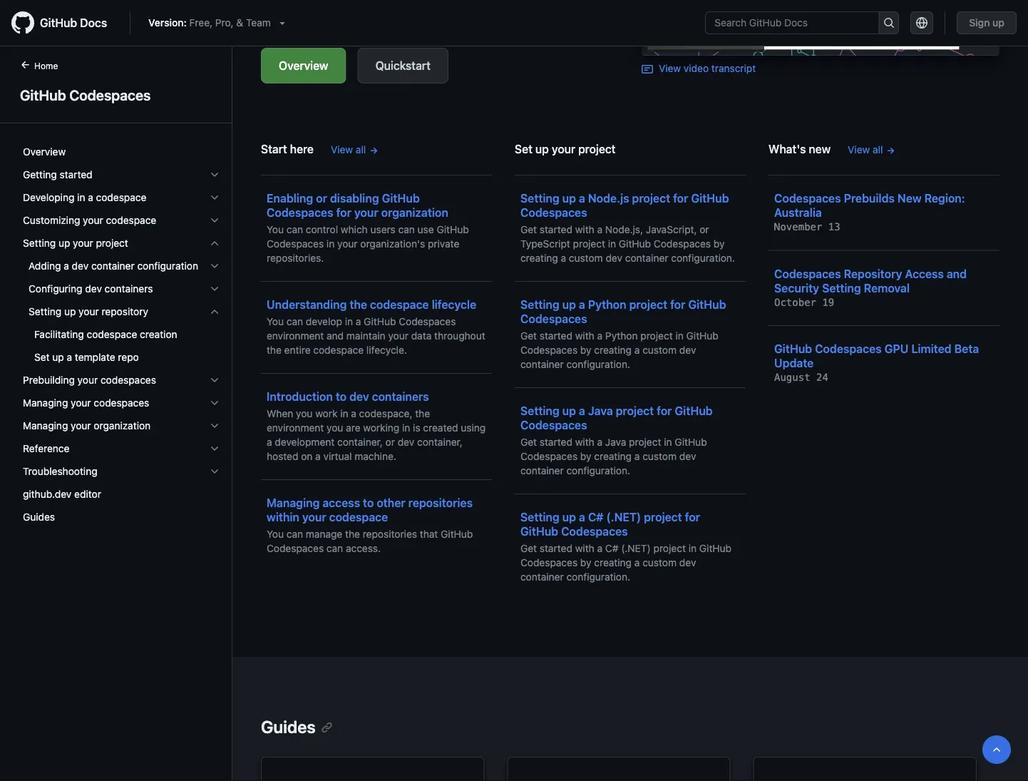 Task type: vqa. For each thing, say whether or not it's contained in the screenshot.
Managing in the Managing Access To Other Repositories Within Your Codespace You Can Manage The Repositories That Github Codespaces Can Access.
yes



Task type: locate. For each thing, give the bounding box(es) containing it.
1 horizontal spatial guides link
[[261, 717, 333, 737]]

security
[[775, 281, 820, 295]]

0 horizontal spatial overview
[[23, 146, 66, 158]]

1 vertical spatial and
[[327, 330, 344, 342]]

up for set up your project
[[536, 142, 549, 156]]

you down enabling
[[267, 224, 284, 235]]

organization down managing your codespaces dropdown button
[[94, 420, 151, 432]]

1 container, from the left
[[337, 436, 383, 448]]

sc 9kayk9 0 image for getting started
[[209, 169, 220, 180]]

0 vertical spatial environment
[[267, 330, 324, 342]]

overview link down triangle down image
[[261, 48, 346, 83]]

managing inside managing access to other repositories within your codespace you can manage the repositories that github codespaces can access.
[[267, 496, 320, 510]]

guides link
[[17, 506, 226, 529], [261, 717, 333, 737]]

sc 9kayk9 0 image inside the "setting up your repository" dropdown button
[[209, 306, 220, 317]]

0 vertical spatial codespaces
[[101, 374, 156, 386]]

you down within
[[267, 528, 284, 540]]

codespaces prebuilds new region: australia november 13
[[775, 192, 966, 233]]

all for new
[[873, 144, 883, 156]]

3 sc 9kayk9 0 image from the top
[[209, 215, 220, 226]]

managing down prebuilding at the top of page
[[23, 397, 68, 409]]

github.dev editor
[[23, 488, 101, 500]]

with
[[576, 224, 595, 235], [576, 330, 595, 342], [576, 436, 595, 448], [576, 543, 595, 554]]

1 horizontal spatial to
[[363, 496, 374, 510]]

custom inside the setting up a c# (.net) project for github codespaces get started with a c# (.net) project in github codespaces by creating a custom dev container configuration.
[[643, 557, 677, 569]]

setting up your project element containing setting up your project
[[11, 232, 232, 369]]

up for setting up your project
[[58, 237, 70, 249]]

view all right new
[[848, 144, 883, 156]]

environment inside the understanding the codespace lifecycle you can develop in a github codespaces environment and maintain your data throughout the entire codespace lifecycle.
[[267, 330, 324, 342]]

setting
[[521, 192, 560, 205], [23, 237, 56, 249], [823, 281, 862, 295], [521, 298, 560, 311], [29, 306, 61, 317], [521, 404, 560, 418], [521, 510, 560, 524]]

and down develop
[[327, 330, 344, 342]]

prebuilding
[[23, 374, 75, 386]]

guides
[[23, 511, 55, 523], [261, 717, 316, 737]]

1 view all from the left
[[331, 144, 366, 156]]

github inside "element"
[[20, 86, 66, 103]]

guides link inside github codespaces "element"
[[17, 506, 226, 529]]

using
[[461, 422, 486, 434]]

1 horizontal spatial set
[[515, 142, 533, 156]]

0 horizontal spatial view all
[[331, 144, 366, 156]]

0 vertical spatial guides link
[[17, 506, 226, 529]]

setting up a python project for github codespaces get started with a python project in github codespaces by creating a custom dev container configuration.
[[521, 298, 727, 370]]

2 vertical spatial you
[[267, 528, 284, 540]]

setting for repository
[[29, 306, 61, 317]]

1 all from the left
[[356, 144, 366, 156]]

set up a template repo
[[34, 351, 139, 363]]

repositories
[[409, 496, 473, 510], [363, 528, 417, 540]]

prebuilding your codespaces
[[23, 374, 156, 386]]

view all link for what's new
[[848, 142, 896, 157]]

and right access
[[947, 267, 967, 280]]

view right new
[[848, 144, 871, 156]]

or right javascript,
[[700, 224, 710, 235]]

sc 9kayk9 0 image for configuring dev containers
[[209, 283, 220, 295]]

0 vertical spatial (.net)
[[607, 510, 642, 524]]

a inside the understanding the codespace lifecycle you can develop in a github codespaces environment and maintain your data throughout the entire codespace lifecycle.
[[356, 316, 361, 327]]

view all
[[331, 144, 366, 156], [848, 144, 883, 156]]

you inside managing access to other repositories within your codespace you can manage the repositories that github codespaces can access.
[[267, 528, 284, 540]]

3 get from the top
[[521, 436, 537, 448]]

environment inside introduction to dev containers when you work in a codespace, the environment you are working in is created using a development container, or dev container, hosted on a virtual machine.
[[267, 422, 324, 434]]

0 horizontal spatial set
[[34, 351, 50, 363]]

with for node.js
[[576, 224, 595, 235]]

setting for node.js
[[521, 192, 560, 205]]

scroll to top image
[[992, 744, 1003, 755]]

environment up entire
[[267, 330, 324, 342]]

2 with from the top
[[576, 330, 595, 342]]

which
[[341, 224, 368, 235]]

0 horizontal spatial all
[[356, 144, 366, 156]]

sign up link
[[958, 11, 1017, 34]]

1 vertical spatial guides
[[261, 717, 316, 737]]

codespaces inside "element"
[[69, 86, 151, 103]]

overview link up developing in a codespace dropdown button
[[17, 141, 226, 163]]

python
[[588, 298, 627, 311], [606, 330, 638, 342]]

creation
[[140, 329, 177, 340]]

dev inside setting up a node.js project for github codespaces get started with a node.js, javascript, or typescript project in github codespaces by creating a custom dev container configuration.
[[606, 252, 623, 264]]

develop
[[306, 316, 342, 327]]

docs
[[80, 16, 107, 30]]

lifecycle
[[432, 298, 477, 311]]

2 vertical spatial or
[[386, 436, 395, 448]]

sc 9kayk9 0 image
[[209, 238, 220, 249], [209, 260, 220, 272], [209, 283, 220, 295], [209, 306, 220, 317], [209, 375, 220, 386], [209, 397, 220, 409], [209, 443, 220, 454]]

adding a dev container configuration
[[29, 260, 198, 272]]

or inside enabling or disabling github codespaces for your organization you can control which users can use github codespaces in your organization's private repositories.
[[316, 192, 327, 205]]

codespaces
[[101, 374, 156, 386], [94, 397, 149, 409]]

1 horizontal spatial container,
[[417, 436, 463, 448]]

1 get from the top
[[521, 224, 537, 235]]

19
[[823, 296, 835, 308]]

containers up repository
[[105, 283, 153, 295]]

the up is
[[415, 408, 430, 419]]

work
[[315, 408, 338, 419]]

start
[[261, 142, 287, 156]]

you down understanding
[[267, 316, 284, 327]]

codespaces down prebuilding your codespaces dropdown button
[[94, 397, 149, 409]]

containers up codespace, on the bottom left of page
[[372, 390, 429, 403]]

managing up reference on the bottom of the page
[[23, 420, 68, 432]]

1 horizontal spatial containers
[[372, 390, 429, 403]]

2 view all link from the left
[[848, 142, 896, 157]]

custom
[[569, 252, 603, 264], [643, 344, 677, 356], [643, 451, 677, 462], [643, 557, 677, 569]]

to inside managing access to other repositories within your codespace you can manage the repositories that github codespaces can access.
[[363, 496, 374, 510]]

2 get from the top
[[521, 330, 537, 342]]

creating
[[521, 252, 558, 264], [595, 344, 632, 356], [595, 451, 632, 462], [595, 557, 632, 569]]

setting inside setting up a node.js project for github codespaces get started with a node.js, javascript, or typescript project in github codespaces by creating a custom dev container configuration.
[[521, 192, 560, 205]]

2 setting up your project element from the top
[[11, 255, 232, 369]]

sc 9kayk9 0 image inside customizing your codespace dropdown button
[[209, 215, 220, 226]]

1 horizontal spatial organization
[[381, 206, 449, 219]]

setting up your project element containing adding a dev container configuration
[[11, 255, 232, 369]]

can down within
[[287, 528, 303, 540]]

1 horizontal spatial or
[[386, 436, 395, 448]]

1 vertical spatial environment
[[267, 422, 324, 434]]

2 you from the top
[[267, 316, 284, 327]]

started inside setting up a node.js project for github codespaces get started with a node.js, javascript, or typescript project in github codespaces by creating a custom dev container configuration.
[[540, 224, 573, 235]]

2 all from the left
[[873, 144, 883, 156]]

creating inside setting up a java project for github codespaces get started with a java project in github codespaces by creating a custom dev container configuration.
[[595, 451, 632, 462]]

by inside setting up a java project for github codespaces get started with a java project in github codespaces by creating a custom dev container configuration.
[[581, 451, 592, 462]]

get
[[521, 224, 537, 235], [521, 330, 537, 342], [521, 436, 537, 448], [521, 543, 537, 554]]

0 vertical spatial organization
[[381, 206, 449, 219]]

3 sc 9kayk9 0 image from the top
[[209, 283, 220, 295]]

overview up getting
[[23, 146, 66, 158]]

organization
[[381, 206, 449, 219], [94, 420, 151, 432]]

up for sign up
[[993, 17, 1005, 29]]

1 sc 9kayk9 0 image from the top
[[209, 238, 220, 249]]

setting inside setting up a python project for github codespaces get started with a python project in github codespaces by creating a custom dev container configuration.
[[521, 298, 560, 311]]

up inside setting up a node.js project for github codespaces get started with a node.js, javascript, or typescript project in github codespaces by creating a custom dev container configuration.
[[563, 192, 576, 205]]

typescript
[[521, 238, 571, 250]]

entire
[[284, 344, 311, 356]]

2 horizontal spatial or
[[700, 224, 710, 235]]

search image
[[884, 17, 895, 29]]

1 vertical spatial set
[[34, 351, 50, 363]]

0 vertical spatial overview
[[279, 59, 329, 72]]

0 vertical spatial managing
[[23, 397, 68, 409]]

0 horizontal spatial organization
[[94, 420, 151, 432]]

up inside setting up a python project for github codespaces get started with a python project in github codespaces by creating a custom dev container configuration.
[[563, 298, 576, 311]]

can down understanding
[[287, 316, 303, 327]]

in inside setting up a java project for github codespaces get started with a java project in github codespaces by creating a custom dev container configuration.
[[664, 436, 672, 448]]

0 vertical spatial set
[[515, 142, 533, 156]]

1 sc 9kayk9 0 image from the top
[[209, 169, 220, 180]]

organization up use
[[381, 206, 449, 219]]

2 container, from the left
[[417, 436, 463, 448]]

1 setting up your repository element from the top
[[11, 300, 232, 369]]

facilitating codespace creation link
[[17, 323, 226, 346]]

1 setting up your project element from the top
[[11, 232, 232, 369]]

managing
[[23, 397, 68, 409], [23, 420, 68, 432], [267, 496, 320, 510]]

region:
[[925, 192, 966, 205]]

container
[[626, 252, 669, 264], [91, 260, 135, 272], [521, 358, 564, 370], [521, 465, 564, 477], [521, 571, 564, 583]]

1 vertical spatial organization
[[94, 420, 151, 432]]

4 get from the top
[[521, 543, 537, 554]]

for inside enabling or disabling github codespaces for your organization you can control which users can use github codespaces in your organization's private repositories.
[[336, 206, 352, 219]]

codespace up data
[[370, 298, 429, 311]]

reference button
[[17, 437, 226, 460]]

sc 9kayk9 0 image for setting up your project
[[209, 238, 220, 249]]

setting up your repository
[[29, 306, 148, 317]]

codespaces inside prebuilding your codespaces dropdown button
[[101, 374, 156, 386]]

sc 9kayk9 0 image for managing your organization
[[209, 420, 220, 432]]

view all link up disabling
[[331, 142, 379, 157]]

to inside introduction to dev containers when you work in a codespace, the environment you are working in is created using a development container, or dev container, hosted on a virtual machine.
[[336, 390, 347, 403]]

5 sc 9kayk9 0 image from the top
[[209, 375, 220, 386]]

3 with from the top
[[576, 436, 595, 448]]

4 with from the top
[[576, 543, 595, 554]]

4 sc 9kayk9 0 image from the top
[[209, 306, 220, 317]]

1 vertical spatial to
[[363, 496, 374, 510]]

codespace down the "setting up your repository" dropdown button
[[87, 329, 137, 340]]

managing up within
[[267, 496, 320, 510]]

set up your project
[[515, 142, 616, 156]]

for inside the setting up a c# (.net) project for github codespaces get started with a c# (.net) project in github codespaces by creating a custom dev container configuration.
[[685, 510, 701, 524]]

view right link image
[[659, 62, 681, 74]]

sc 9kayk9 0 image inside setting up your project dropdown button
[[209, 238, 220, 249]]

container inside setting up a java project for github codespaces get started with a java project in github codespaces by creating a custom dev container configuration.
[[521, 465, 564, 477]]

view all right here
[[331, 144, 366, 156]]

data
[[411, 330, 432, 342]]

1 horizontal spatial all
[[873, 144, 883, 156]]

the inside managing access to other repositories within your codespace you can manage the repositories that github codespaces can access.
[[345, 528, 360, 540]]

started for setting up a node.js project for github codespaces
[[540, 224, 573, 235]]

sc 9kayk9 0 image inside reference dropdown button
[[209, 443, 220, 454]]

1 vertical spatial you
[[267, 316, 284, 327]]

0 horizontal spatial you
[[296, 408, 313, 419]]

codespaces inside managing access to other repositories within your codespace you can manage the repositories that github codespaces can access.
[[267, 543, 324, 554]]

3 you from the top
[[267, 528, 284, 540]]

1 environment from the top
[[267, 330, 324, 342]]

0 horizontal spatial guides link
[[17, 506, 226, 529]]

sc 9kayk9 0 image for troubleshooting
[[209, 466, 220, 477]]

get inside setting up a java project for github codespaces get started with a java project in github codespaces by creating a custom dev container configuration.
[[521, 436, 537, 448]]

setting for python
[[521, 298, 560, 311]]

1 horizontal spatial view all
[[848, 144, 883, 156]]

0 horizontal spatial or
[[316, 192, 327, 205]]

view video transcript link
[[642, 62, 756, 75]]

1 with from the top
[[576, 224, 595, 235]]

can left control
[[287, 224, 303, 235]]

1 vertical spatial overview
[[23, 146, 66, 158]]

view all link up prebuilds
[[848, 142, 896, 157]]

sc 9kayk9 0 image inside getting started dropdown button
[[209, 169, 220, 180]]

0 vertical spatial you
[[296, 408, 313, 419]]

container, down created
[[417, 436, 463, 448]]

sc 9kayk9 0 image inside managing your organization dropdown button
[[209, 420, 220, 432]]

1 vertical spatial containers
[[372, 390, 429, 403]]

sc 9kayk9 0 image for adding a dev container configuration
[[209, 260, 220, 272]]

for inside setting up a java project for github codespaces get started with a java project in github codespaces by creating a custom dev container configuration.
[[657, 404, 672, 418]]

started inside setting up a java project for github codespaces get started with a java project in github codespaces by creating a custom dev container configuration.
[[540, 436, 573, 448]]

0 vertical spatial you
[[267, 224, 284, 235]]

codespaces down repo
[[101, 374, 156, 386]]

your inside the understanding the codespace lifecycle you can develop in a github codespaces environment and maintain your data throughout the entire codespace lifecycle.
[[388, 330, 409, 342]]

in inside enabling or disabling github codespaces for your organization you can control which users can use github codespaces in your organization's private repositories.
[[327, 238, 335, 250]]

sc 9kayk9 0 image inside troubleshooting dropdown button
[[209, 466, 220, 477]]

up inside the setting up a c# (.net) project for github codespaces get started with a c# (.net) project in github codespaces by creating a custom dev container configuration.
[[563, 510, 576, 524]]

or up control
[[316, 192, 327, 205]]

up inside setting up a java project for github codespaces get started with a java project in github codespaces by creating a custom dev container configuration.
[[563, 404, 576, 418]]

removal
[[864, 281, 910, 295]]

github docs
[[40, 16, 107, 30]]

sc 9kayk9 0 image for reference
[[209, 443, 220, 454]]

setting up your project element
[[11, 232, 232, 369], [11, 255, 232, 369]]

1 vertical spatial managing
[[23, 420, 68, 432]]

2 vertical spatial managing
[[267, 496, 320, 510]]

configuration. inside setting up a node.js project for github codespaces get started with a node.js, javascript, or typescript project in github codespaces by creating a custom dev container configuration.
[[672, 252, 735, 264]]

started for setting up a java project for github codespaces
[[540, 436, 573, 448]]

sc 9kayk9 0 image
[[209, 169, 220, 180], [209, 192, 220, 203], [209, 215, 220, 226], [209, 420, 220, 432], [209, 466, 220, 477]]

adding
[[29, 260, 61, 272]]

for inside setting up a node.js project for github codespaces get started with a node.js, javascript, or typescript project in github codespaces by creating a custom dev container configuration.
[[673, 192, 689, 205]]

sc 9kayk9 0 image inside configuring dev containers dropdown button
[[209, 283, 220, 295]]

access
[[323, 496, 360, 510]]

0 horizontal spatial containers
[[105, 283, 153, 295]]

developing in a codespace button
[[17, 186, 226, 209]]

or down working at left
[[386, 436, 395, 448]]

codespaces inside managing your codespaces dropdown button
[[94, 397, 149, 409]]

limited
[[912, 342, 952, 356]]

organization inside enabling or disabling github codespaces for your organization you can control which users can use github codespaces in your organization's private repositories.
[[381, 206, 449, 219]]

(.net)
[[607, 510, 642, 524], [622, 543, 651, 554]]

view
[[659, 62, 681, 74], [331, 144, 353, 156], [848, 144, 871, 156]]

repositories up the that
[[409, 496, 473, 510]]

configuration.
[[672, 252, 735, 264], [567, 358, 631, 370], [567, 465, 631, 477], [567, 571, 631, 583]]

0 vertical spatial or
[[316, 192, 327, 205]]

all up disabling
[[356, 144, 366, 156]]

project inside dropdown button
[[96, 237, 128, 249]]

1 vertical spatial overview link
[[17, 141, 226, 163]]

for for java
[[657, 404, 672, 418]]

setting up your repository element containing facilitating codespace creation
[[11, 323, 232, 369]]

0 vertical spatial python
[[588, 298, 627, 311]]

can down the manage
[[327, 543, 343, 554]]

troubleshooting button
[[17, 460, 226, 483]]

all
[[356, 144, 366, 156], [873, 144, 883, 156]]

codespaces inside codespaces prebuilds new region: australia november 13
[[775, 192, 842, 205]]

0 horizontal spatial c#
[[588, 510, 604, 524]]

sc 9kayk9 0 image inside prebuilding your codespaces dropdown button
[[209, 375, 220, 386]]

6 sc 9kayk9 0 image from the top
[[209, 397, 220, 409]]

2 setting up your repository element from the top
[[11, 323, 232, 369]]

tooltip
[[983, 736, 1012, 764]]

is
[[413, 422, 421, 434]]

github
[[40, 16, 77, 30], [20, 86, 66, 103], [382, 192, 420, 205], [692, 192, 729, 205], [437, 224, 469, 235], [619, 238, 651, 250], [689, 298, 727, 311], [364, 316, 396, 327], [687, 330, 719, 342], [775, 342, 813, 356], [675, 404, 713, 418], [675, 436, 707, 448], [521, 525, 559, 538], [441, 528, 473, 540], [700, 543, 732, 554]]

2 view all from the left
[[848, 144, 883, 156]]

configuring
[[29, 283, 82, 295]]

0 vertical spatial to
[[336, 390, 347, 403]]

1 vertical spatial or
[[700, 224, 710, 235]]

0 horizontal spatial guides
[[23, 511, 55, 523]]

0 vertical spatial and
[[947, 267, 967, 280]]

the up access.
[[345, 528, 360, 540]]

update
[[775, 356, 814, 370]]

setting up a c# (.net) project for github codespaces get started with a c# (.net) project in github codespaces by creating a custom dev container configuration.
[[521, 510, 732, 583]]

you down work
[[327, 422, 343, 434]]

you down introduction
[[296, 408, 313, 419]]

None search field
[[706, 11, 900, 34]]

in inside setting up a node.js project for github codespaces get started with a node.js, javascript, or typescript project in github codespaces by creating a custom dev container configuration.
[[608, 238, 616, 250]]

0 horizontal spatial container,
[[337, 436, 383, 448]]

1 horizontal spatial overview link
[[261, 48, 346, 83]]

0 vertical spatial overview link
[[261, 48, 346, 83]]

managing your codespaces
[[23, 397, 149, 409]]

triangle down image
[[277, 17, 288, 29]]

1 horizontal spatial and
[[947, 267, 967, 280]]

throughout
[[435, 330, 486, 342]]

0 horizontal spatial and
[[327, 330, 344, 342]]

virtual
[[324, 451, 352, 462]]

get inside setting up a python project for github codespaces get started with a python project in github codespaces by creating a custom dev container configuration.
[[521, 330, 537, 342]]

1 vertical spatial codespaces
[[94, 397, 149, 409]]

sc 9kayk9 0 image for prebuilding your codespaces
[[209, 375, 220, 386]]

with inside setting up a node.js project for github codespaces get started with a node.js, javascript, or typescript project in github codespaces by creating a custom dev container configuration.
[[576, 224, 595, 235]]

overview link
[[261, 48, 346, 83], [17, 141, 226, 163]]

0 horizontal spatial view
[[331, 144, 353, 156]]

get inside setting up a node.js project for github codespaces get started with a node.js, javascript, or typescript project in github codespaces by creating a custom dev container configuration.
[[521, 224, 537, 235]]

you
[[296, 408, 313, 419], [327, 422, 343, 434]]

overview down triangle down image
[[279, 59, 329, 72]]

or
[[316, 192, 327, 205], [700, 224, 710, 235], [386, 436, 395, 448]]

up for setting up your repository
[[64, 306, 76, 317]]

setting up your repository element
[[11, 300, 232, 369], [11, 323, 232, 369]]

adding a dev container configuration button
[[17, 255, 226, 278]]

can inside the understanding the codespace lifecycle you can develop in a github codespaces environment and maintain your data throughout the entire codespace lifecycle.
[[287, 316, 303, 327]]

managing for codespaces
[[23, 397, 68, 409]]

container, down are
[[337, 436, 383, 448]]

view all link
[[331, 142, 379, 157], [848, 142, 896, 157]]

for for github
[[336, 206, 352, 219]]

5 sc 9kayk9 0 image from the top
[[209, 466, 220, 477]]

configuration. inside setting up a java project for github codespaces get started with a java project in github codespaces by creating a custom dev container configuration.
[[567, 465, 631, 477]]

are
[[346, 422, 361, 434]]

all up prebuilds
[[873, 144, 883, 156]]

to up work
[[336, 390, 347, 403]]

for inside setting up a python project for github codespaces get started with a python project in github codespaces by creating a custom dev container configuration.
[[671, 298, 686, 311]]

started inside setting up a python project for github codespaces get started with a python project in github codespaces by creating a custom dev container configuration.
[[540, 330, 573, 342]]

node.js
[[588, 192, 630, 205]]

0 horizontal spatial to
[[336, 390, 347, 403]]

environment up the development
[[267, 422, 324, 434]]

1 horizontal spatial c#
[[606, 543, 619, 554]]

0 vertical spatial guides
[[23, 511, 55, 523]]

1 view all link from the left
[[331, 142, 379, 157]]

container inside setting up a node.js project for github codespaces get started with a node.js, javascript, or typescript project in github codespaces by creating a custom dev container configuration.
[[626, 252, 669, 264]]

2 environment from the top
[[267, 422, 324, 434]]

to left other at the bottom left of page
[[363, 496, 374, 510]]

github inside managing access to other repositories within your codespace you can manage the repositories that github codespaces can access.
[[441, 528, 473, 540]]

for for node.js
[[673, 192, 689, 205]]

view right here
[[331, 144, 353, 156]]

august 24 element
[[775, 372, 829, 383]]

get for setting up a java project for github codespaces
[[521, 436, 537, 448]]

1 horizontal spatial you
[[327, 422, 343, 434]]

0 vertical spatial containers
[[105, 283, 153, 295]]

2 sc 9kayk9 0 image from the top
[[209, 260, 220, 272]]

2 sc 9kayk9 0 image from the top
[[209, 192, 220, 203]]

codespaces for prebuilding your codespaces
[[101, 374, 156, 386]]

users
[[371, 224, 396, 235]]

sc 9kayk9 0 image inside adding a dev container configuration dropdown button
[[209, 260, 220, 272]]

1 you from the top
[[267, 224, 284, 235]]

node.js,
[[606, 224, 644, 235]]

dev
[[606, 252, 623, 264], [72, 260, 89, 272], [85, 283, 102, 295], [680, 344, 697, 356], [350, 390, 369, 403], [398, 436, 415, 448], [680, 451, 697, 462], [680, 557, 697, 569]]

up for setting up a node.js project for github codespaces get started with a node.js, javascript, or typescript project in github codespaces by creating a custom dev container configuration.
[[563, 192, 576, 205]]

set
[[515, 142, 533, 156], [34, 351, 50, 363]]

2 horizontal spatial view
[[848, 144, 871, 156]]

with inside setting up a python project for github codespaces get started with a python project in github codespaces by creating a custom dev container configuration.
[[576, 330, 595, 342]]

repositories up access.
[[363, 528, 417, 540]]

codespace down access
[[329, 510, 388, 524]]

started inside the setting up a c# (.net) project for github codespaces get started with a c# (.net) project in github codespaces by creating a custom dev container configuration.
[[540, 543, 573, 554]]

4 sc 9kayk9 0 image from the top
[[209, 420, 220, 432]]

set inside set up a template repo link
[[34, 351, 50, 363]]

managing your codespaces button
[[17, 392, 226, 414]]

1 horizontal spatial view all link
[[848, 142, 896, 157]]

private
[[428, 238, 460, 250]]

0 horizontal spatial view all link
[[331, 142, 379, 157]]

in inside setting up a python project for github codespaces get started with a python project in github codespaces by creating a custom dev container configuration.
[[676, 330, 684, 342]]

by
[[714, 238, 725, 250], [581, 344, 592, 356], [581, 451, 592, 462], [581, 557, 592, 569]]

version: free, pro, & team
[[148, 17, 271, 29]]

setting inside setting up a java project for github codespaces get started with a java project in github codespaces by creating a custom dev container configuration.
[[521, 404, 560, 418]]

codespace
[[96, 192, 147, 203], [106, 214, 156, 226], [370, 298, 429, 311], [87, 329, 137, 340], [313, 344, 364, 356], [329, 510, 388, 524]]

7 sc 9kayk9 0 image from the top
[[209, 443, 220, 454]]

setting for java
[[521, 404, 560, 418]]



Task type: describe. For each thing, give the bounding box(es) containing it.
Search GitHub Docs search field
[[706, 12, 879, 34]]

containers inside dropdown button
[[105, 283, 153, 295]]

other
[[377, 496, 406, 510]]

access
[[906, 267, 944, 280]]

up for setting up a java project for github codespaces get started with a java project in github codespaces by creating a custom dev container configuration.
[[563, 404, 576, 418]]

view for codespaces prebuilds new region: australia
[[848, 144, 871, 156]]

github inside the understanding the codespace lifecycle you can develop in a github codespaces environment and maintain your data throughout the entire codespace lifecycle.
[[364, 316, 396, 327]]

codespaces inside the codespaces repository access and security setting removal october 19
[[775, 267, 842, 280]]

sign up
[[970, 17, 1005, 29]]

by inside setting up a node.js project for github codespaces get started with a node.js, javascript, or typescript project in github codespaces by creating a custom dev container configuration.
[[714, 238, 725, 250]]

new
[[898, 192, 922, 205]]

creating inside setting up a node.js project for github codespaces get started with a node.js, javascript, or typescript project in github codespaces by creating a custom dev container configuration.
[[521, 252, 558, 264]]

organization inside managing your organization dropdown button
[[94, 420, 151, 432]]

codespace down getting started dropdown button
[[96, 192, 147, 203]]

github codespaces
[[20, 86, 151, 103]]

sc 9kayk9 0 image for developing in a codespace
[[209, 192, 220, 203]]

sc 9kayk9 0 image for customizing your codespace
[[209, 215, 220, 226]]

codespace,
[[359, 408, 413, 419]]

up for setting up a c# (.net) project for github codespaces get started with a c# (.net) project in github codespaces by creating a custom dev container configuration.
[[563, 510, 576, 524]]

1 horizontal spatial guides
[[261, 717, 316, 737]]

with for python
[[576, 330, 595, 342]]

1 vertical spatial (.net)
[[622, 543, 651, 554]]

0 vertical spatial java
[[588, 404, 613, 418]]

transcript
[[712, 62, 756, 74]]

august
[[775, 372, 811, 383]]

guides inside github codespaces "element"
[[23, 511, 55, 523]]

or inside setting up a node.js project for github codespaces get started with a node.js, javascript, or typescript project in github codespaces by creating a custom dev container configuration.
[[700, 224, 710, 235]]

1 vertical spatial c#
[[606, 543, 619, 554]]

repositories.
[[267, 252, 324, 264]]

setting up a node.js project for github codespaces get started with a node.js, javascript, or typescript project in github codespaces by creating a custom dev container configuration.
[[521, 192, 735, 264]]

home link
[[14, 59, 81, 73]]

link image
[[642, 64, 653, 75]]

set for set up your project
[[515, 142, 533, 156]]

troubleshooting
[[23, 465, 97, 477]]

managing for organization
[[23, 420, 68, 432]]

setting up your project button
[[17, 232, 226, 255]]

introduction to dev containers when you work in a codespace, the environment you are working in is created using a development container, or dev container, hosted on a virtual machine.
[[267, 390, 486, 462]]

by inside setting up a python project for github codespaces get started with a python project in github codespaces by creating a custom dev container configuration.
[[581, 344, 592, 356]]

get for setting up a python project for github codespaces
[[521, 330, 537, 342]]

environment for understanding
[[267, 330, 324, 342]]

that
[[420, 528, 438, 540]]

dev inside setting up a python project for github codespaces get started with a python project in github codespaces by creating a custom dev container configuration.
[[680, 344, 697, 356]]

developing in a codespace
[[23, 192, 147, 203]]

started for setting up a python project for github codespaces
[[540, 330, 573, 342]]

you for managing access to other repositories within your codespace
[[267, 528, 284, 540]]

and inside the codespaces repository access and security setting removal october 19
[[947, 267, 967, 280]]

sign
[[970, 17, 991, 29]]

gpu
[[885, 342, 909, 356]]

setting inside the codespaces repository access and security setting removal october 19
[[823, 281, 862, 295]]

the up maintain
[[350, 298, 367, 311]]

use
[[418, 224, 434, 235]]

view all for start here
[[331, 144, 366, 156]]

1 vertical spatial repositories
[[363, 528, 417, 540]]

facilitating codespace creation
[[34, 329, 177, 340]]

machine.
[[355, 451, 397, 462]]

repo
[[118, 351, 139, 363]]

custom inside setting up a java project for github codespaces get started with a java project in github codespaces by creating a custom dev container configuration.
[[643, 451, 677, 462]]

by inside the setting up a c# (.net) project for github codespaces get started with a c# (.net) project in github codespaces by creating a custom dev container configuration.
[[581, 557, 592, 569]]

maintain
[[347, 330, 386, 342]]

set for set up a template repo
[[34, 351, 50, 363]]

quickstart link
[[358, 48, 449, 83]]

you inside the understanding the codespace lifecycle you can develop in a github codespaces environment and maintain your data throughout the entire codespace lifecycle.
[[267, 316, 284, 327]]

introduction
[[267, 390, 333, 403]]

configuring dev containers button
[[17, 278, 226, 300]]

github codespaces link
[[17, 84, 215, 106]]

team
[[246, 17, 271, 29]]

hosted
[[267, 451, 299, 462]]

1 horizontal spatial view
[[659, 62, 681, 74]]

creating inside the setting up a c# (.net) project for github codespaces get started with a c# (.net) project in github codespaces by creating a custom dev container configuration.
[[595, 557, 632, 569]]

codespace down maintain
[[313, 344, 364, 356]]

dev inside the setting up a c# (.net) project for github codespaces get started with a c# (.net) project in github codespaces by creating a custom dev container configuration.
[[680, 557, 697, 569]]

container inside adding a dev container configuration dropdown button
[[91, 260, 135, 272]]

repository
[[102, 306, 148, 317]]

lifecycle.
[[367, 344, 407, 356]]

in inside the understanding the codespace lifecycle you can develop in a github codespaces environment and maintain your data throughout the entire codespace lifecycle.
[[345, 316, 353, 327]]

codespaces for managing your codespaces
[[94, 397, 149, 409]]

0 vertical spatial repositories
[[409, 496, 473, 510]]

understanding the codespace lifecycle you can develop in a github codespaces environment and maintain your data throughout the entire codespace lifecycle.
[[267, 298, 486, 356]]

can left use
[[398, 224, 415, 235]]

the left entire
[[267, 344, 282, 356]]

overview inside github codespaces "element"
[[23, 146, 66, 158]]

view for enabling or disabling github codespaces for your organization
[[331, 144, 353, 156]]

understanding
[[267, 298, 347, 311]]

working
[[363, 422, 400, 434]]

home
[[34, 61, 58, 71]]

setting for project
[[23, 237, 56, 249]]

in inside the setting up a c# (.net) project for github codespaces get started with a c# (.net) project in github codespaces by creating a custom dev container configuration.
[[689, 543, 697, 554]]

you for enabling or disabling github codespaces for your organization
[[267, 224, 284, 235]]

1 vertical spatial guides link
[[261, 717, 333, 737]]

within
[[267, 510, 300, 524]]

github.dev editor link
[[17, 483, 226, 506]]

repository
[[844, 267, 903, 280]]

codespace inside managing access to other repositories within your codespace you can manage the repositories that github codespaces can access.
[[329, 510, 388, 524]]

1 vertical spatial java
[[606, 436, 627, 448]]

environment for introduction
[[267, 422, 324, 434]]

getting started
[[23, 169, 92, 180]]

beta
[[955, 342, 980, 356]]

developing
[[23, 192, 74, 203]]

enabling or disabling github codespaces for your organization you can control which users can use github codespaces in your organization's private repositories.
[[267, 192, 469, 264]]

for for python
[[671, 298, 686, 311]]

getting started button
[[17, 163, 226, 186]]

view all for what's new
[[848, 144, 883, 156]]

pro,
[[215, 17, 234, 29]]

1 vertical spatial you
[[327, 422, 343, 434]]

managing your organization
[[23, 420, 151, 432]]

managing access to other repositories within your codespace you can manage the repositories that github codespaces can access.
[[267, 496, 473, 554]]

with for java
[[576, 436, 595, 448]]

customizing your codespace button
[[17, 209, 226, 232]]

up for set up a template repo
[[52, 351, 64, 363]]

custom inside setting up a node.js project for github codespaces get started with a node.js, javascript, or typescript project in github codespaces by creating a custom dev container configuration.
[[569, 252, 603, 264]]

enabling
[[267, 192, 313, 205]]

november
[[775, 221, 823, 233]]

container inside the setting up a c# (.net) project for github codespaces get started with a c# (.net) project in github codespaces by creating a custom dev container configuration.
[[521, 571, 564, 583]]

managing for to
[[267, 496, 320, 510]]

sc 9kayk9 0 image for setting up your repository
[[209, 306, 220, 317]]

javascript,
[[646, 224, 697, 235]]

setting up a java project for github codespaces get started with a java project in github codespaces by creating a custom dev container configuration.
[[521, 404, 713, 477]]

quickstart
[[376, 59, 431, 72]]

up for setting up a python project for github codespaces get started with a python project in github codespaces by creating a custom dev container configuration.
[[563, 298, 576, 311]]

1 vertical spatial python
[[606, 330, 638, 342]]

setting for c#
[[521, 510, 560, 524]]

view video transcript
[[659, 62, 756, 74]]

setting up your project
[[23, 237, 128, 249]]

codespace down developing in a codespace dropdown button
[[106, 214, 156, 226]]

custom inside setting up a python project for github codespaces get started with a python project in github codespaces by creating a custom dev container configuration.
[[643, 344, 677, 356]]

creating inside setting up a python project for github codespaces get started with a python project in github codespaces by creating a custom dev container configuration.
[[595, 344, 632, 356]]

0 vertical spatial c#
[[588, 510, 604, 524]]

when
[[267, 408, 293, 419]]

all for disabling
[[356, 144, 366, 156]]

github codespaces gpu limited beta update august 24
[[775, 342, 980, 383]]

october
[[775, 296, 817, 308]]

what's new
[[769, 142, 831, 156]]

free,
[[189, 17, 213, 29]]

get for setting up a node.js project for github codespaces
[[521, 224, 537, 235]]

1 horizontal spatial overview
[[279, 59, 329, 72]]

in inside dropdown button
[[77, 192, 85, 203]]

view all link for start here
[[331, 142, 379, 157]]

configuring dev containers
[[29, 283, 153, 295]]

0 horizontal spatial overview link
[[17, 141, 226, 163]]

24
[[817, 372, 829, 383]]

organization's
[[361, 238, 425, 250]]

your inside managing access to other repositories within your codespace you can manage the repositories that github codespaces can access.
[[302, 510, 327, 524]]

github inside github codespaces gpu limited beta update august 24
[[775, 342, 813, 356]]

dev inside setting up a java project for github codespaces get started with a java project in github codespaces by creating a custom dev container configuration.
[[680, 451, 697, 462]]

access.
[[346, 543, 381, 554]]

codespaces inside github codespaces gpu limited beta update august 24
[[816, 342, 882, 356]]

13
[[829, 221, 841, 233]]

setting up your repository element containing setting up your repository
[[11, 300, 232, 369]]

with inside the setting up a c# (.net) project for github codespaces get started with a c# (.net) project in github codespaces by creating a custom dev container configuration.
[[576, 543, 595, 554]]

get inside the setting up a c# (.net) project for github codespaces get started with a c# (.net) project in github codespaces by creating a custom dev container configuration.
[[521, 543, 537, 554]]

prebuilds
[[844, 192, 895, 205]]

australia
[[775, 206, 822, 219]]

video
[[684, 62, 709, 74]]

prebuilding your codespaces button
[[17, 369, 226, 392]]

container inside setting up a python project for github codespaces get started with a python project in github codespaces by creating a custom dev container configuration.
[[521, 358, 564, 370]]

customizing your codespace
[[23, 214, 156, 226]]

select language: current language is english image
[[917, 17, 928, 29]]

codespaces inside the understanding the codespace lifecycle you can develop in a github codespaces environment and maintain your data throughout the entire codespace lifecycle.
[[399, 316, 456, 327]]

or inside introduction to dev containers when you work in a codespace, the environment you are working in is created using a development container, or dev container, hosted on a virtual machine.
[[386, 436, 395, 448]]

the inside introduction to dev containers when you work in a codespace, the environment you are working in is created using a development container, or dev container, hosted on a virtual machine.
[[415, 408, 430, 419]]

reference
[[23, 443, 70, 454]]

sc 9kayk9 0 image for managing your codespaces
[[209, 397, 220, 409]]

set up a template repo link
[[17, 346, 226, 369]]

configuration. inside the setting up a c# (.net) project for github codespaces get started with a c# (.net) project in github codespaces by creating a custom dev container configuration.
[[567, 571, 631, 583]]

october 19 element
[[775, 296, 835, 308]]

template
[[75, 351, 115, 363]]

&
[[236, 17, 243, 29]]

containers inside introduction to dev containers when you work in a codespace, the environment you are working in is created using a development container, or dev container, hosted on a virtual machine.
[[372, 390, 429, 403]]

github.dev
[[23, 488, 72, 500]]

configuration
[[137, 260, 198, 272]]

setting up your repository button
[[17, 300, 226, 323]]

and inside the understanding the codespace lifecycle you can develop in a github codespaces environment and maintain your data throughout the entire codespace lifecycle.
[[327, 330, 344, 342]]

github codespaces element
[[0, 58, 233, 780]]

customizing
[[23, 214, 80, 226]]

editor
[[74, 488, 101, 500]]

development
[[275, 436, 335, 448]]

november 13 element
[[775, 221, 841, 233]]

configuration. inside setting up a python project for github codespaces get started with a python project in github codespaces by creating a custom dev container configuration.
[[567, 358, 631, 370]]

started inside dropdown button
[[60, 169, 92, 180]]



